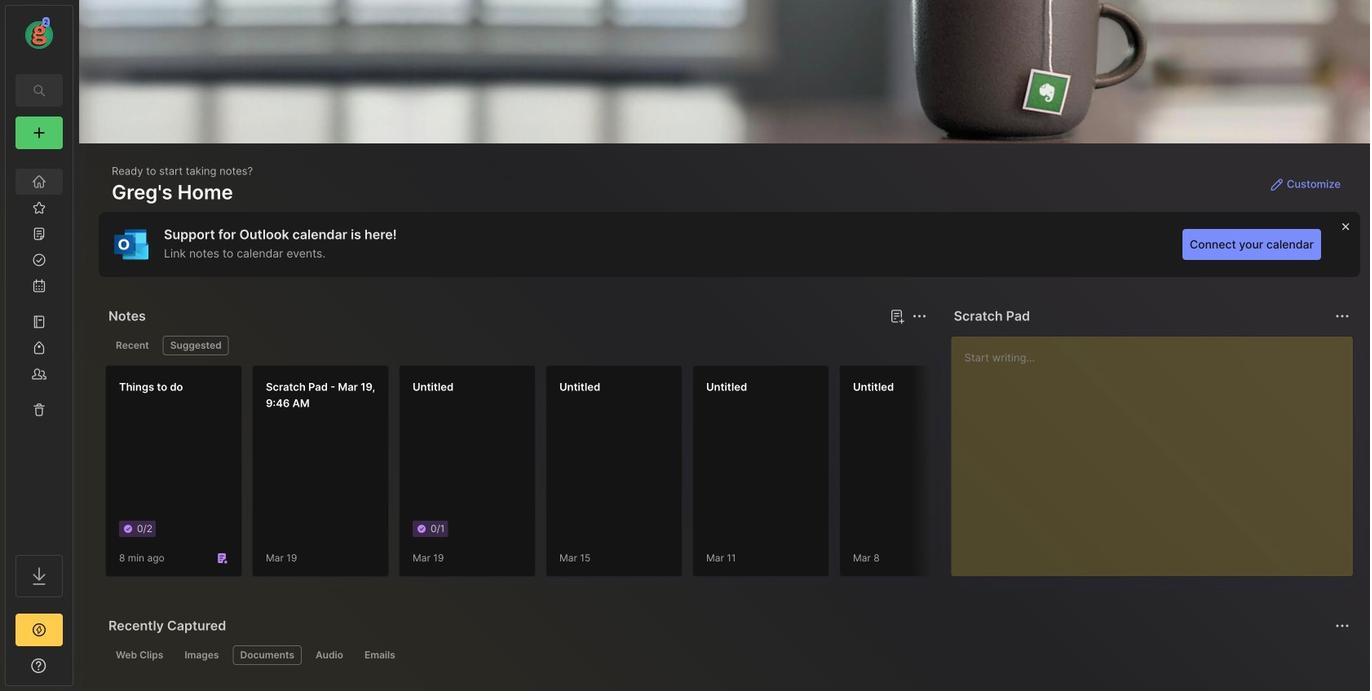 Task type: vqa. For each thing, say whether or not it's contained in the screenshot.
the rightmost "More actions" FIELD
yes



Task type: describe. For each thing, give the bounding box(es) containing it.
1 more actions field from the left
[[908, 305, 931, 328]]

more actions image
[[910, 307, 930, 326]]

Account field
[[6, 15, 73, 51]]

tree inside "main" element
[[6, 159, 73, 541]]

upgrade image
[[29, 621, 49, 640]]

2 more actions field from the left
[[1331, 305, 1354, 328]]

WHAT'S NEW field
[[6, 653, 73, 679]]

more actions image
[[1333, 307, 1352, 326]]



Task type: locate. For each thing, give the bounding box(es) containing it.
1 horizontal spatial more actions field
[[1331, 305, 1354, 328]]

Start writing… text field
[[965, 337, 1352, 564]]

1 tab list from the top
[[108, 336, 925, 356]]

tab list
[[108, 336, 925, 356], [108, 646, 1347, 666]]

1 vertical spatial tab list
[[108, 646, 1347, 666]]

0 horizontal spatial more actions field
[[908, 305, 931, 328]]

More actions field
[[908, 305, 931, 328], [1331, 305, 1354, 328]]

tree
[[6, 159, 73, 541]]

edit search image
[[29, 81, 49, 100]]

2 tab list from the top
[[108, 646, 1347, 666]]

main element
[[0, 0, 78, 692]]

row group
[[105, 365, 1370, 587]]

home image
[[31, 174, 47, 190]]

click to expand image
[[71, 661, 84, 681]]

tab
[[108, 336, 156, 356], [163, 336, 229, 356], [108, 646, 171, 666], [177, 646, 226, 666], [233, 646, 302, 666], [308, 646, 351, 666], [357, 646, 403, 666]]

0 vertical spatial tab list
[[108, 336, 925, 356]]



